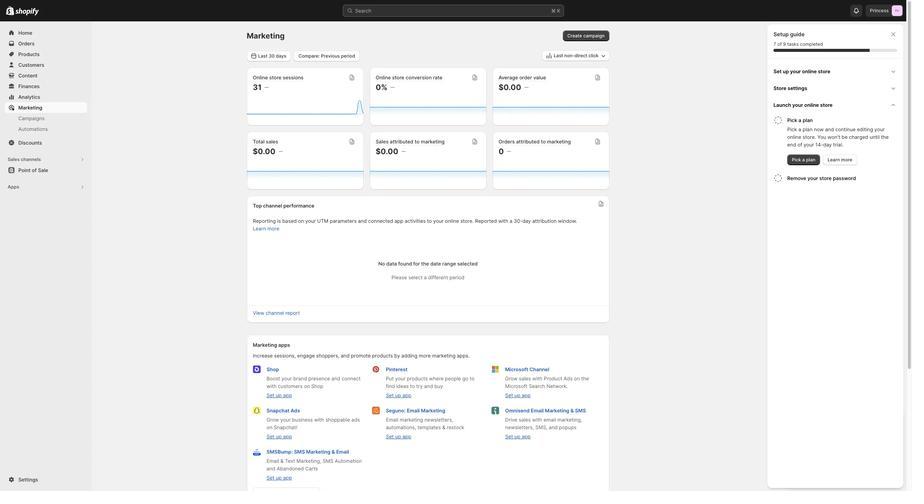 Task type: locate. For each thing, give the bounding box(es) containing it.
settings
[[18, 477, 38, 483]]

launch
[[774, 102, 792, 108]]

princess image
[[892, 5, 903, 16]]

newsletters, down drive
[[506, 425, 534, 431]]

pick a plan down end
[[792, 157, 816, 163]]

1 horizontal spatial sales
[[376, 139, 389, 145]]

channels
[[21, 157, 41, 162]]

orders link
[[5, 38, 87, 49]]

pinterest
[[386, 367, 408, 373]]

0 vertical spatial of
[[778, 41, 782, 47]]

your right activities at the left
[[434, 218, 444, 224]]

1 horizontal spatial newsletters,
[[506, 425, 534, 431]]

14-
[[816, 142, 824, 148]]

1 vertical spatial pick
[[788, 126, 798, 133]]

shopify image
[[6, 6, 14, 15], [15, 8, 39, 16]]

marketing up email
[[545, 408, 570, 414]]

$0.00
[[499, 83, 522, 92], [253, 147, 276, 156], [376, 147, 399, 156]]

marketing up increase
[[253, 342, 277, 348]]

app inside 'reporting is based on your utm parameters and connected app activities to your online store. reported with a 30-day attribution window. learn more'
[[395, 218, 404, 224]]

remove your store password button
[[788, 171, 901, 185]]

set
[[774, 68, 782, 74], [267, 393, 275, 399], [386, 393, 394, 399], [506, 393, 513, 399], [267, 434, 275, 440], [386, 434, 394, 440], [506, 434, 513, 440], [267, 475, 275, 481]]

marketing up "marketing,"
[[306, 449, 331, 455]]

1 vertical spatial sms
[[294, 449, 305, 455]]

learn down the reporting
[[253, 226, 266, 232]]

0 horizontal spatial sales
[[8, 157, 20, 162]]

go
[[463, 376, 469, 382]]

email right seguno:
[[407, 408, 420, 414]]

apps
[[279, 342, 290, 348]]

grow for snapchat!
[[267, 417, 279, 423]]

try
[[417, 383, 423, 390]]

sales right total
[[266, 139, 278, 145]]

0 vertical spatial day
[[824, 142, 832, 148]]

email down seguno:
[[386, 417, 399, 423]]

automations,
[[386, 425, 417, 431]]

automations link
[[5, 124, 87, 134]]

microsoft channel grow sales with product ads on the microsoft search network. set up app
[[506, 367, 589, 399]]

buy
[[435, 383, 443, 390]]

1 horizontal spatial orders
[[499, 139, 515, 145]]

no change image right 0
[[507, 149, 511, 155]]

1 horizontal spatial more
[[419, 353, 431, 359]]

templates
[[418, 425, 441, 431]]

set up app link
[[267, 393, 292, 399], [386, 393, 412, 399], [506, 393, 531, 399], [267, 434, 292, 440], [386, 434, 412, 440], [506, 434, 531, 440], [267, 475, 292, 481]]

1 horizontal spatial of
[[778, 41, 782, 47]]

2 vertical spatial the
[[582, 376, 589, 382]]

2 horizontal spatial sms
[[575, 408, 586, 414]]

on right "product"
[[574, 376, 580, 382]]

sms inside the omnisend email marketing & sms drive sales with email marketing, newsletters, sms, and popups set up app
[[575, 408, 586, 414]]

orders for orders
[[18, 40, 35, 47]]

0 horizontal spatial learn
[[253, 226, 266, 232]]

last for last non-direct click
[[554, 53, 563, 58]]

up down customers
[[276, 393, 282, 399]]

online down settings
[[805, 102, 820, 108]]

1 horizontal spatial products
[[407, 376, 428, 382]]

app inside seguno: email marketing email marketing newsletters, automations, templates & restock set up app
[[403, 434, 412, 440]]

and inside smsbump: sms marketing & email email & text marketing, sms automation and abandoned carts set up app
[[267, 466, 276, 472]]

marketing link
[[5, 102, 87, 113]]

learn more link inside pick a plan element
[[824, 155, 858, 165]]

set inside smsbump: sms marketing & email email & text marketing, sms automation and abandoned carts set up app
[[267, 475, 275, 481]]

0 horizontal spatial search
[[355, 8, 372, 14]]

0 horizontal spatial ads
[[291, 408, 300, 414]]

0 vertical spatial sales
[[376, 139, 389, 145]]

conversion
[[406, 74, 432, 81]]

day left attribution
[[523, 218, 531, 224]]

newsletters,
[[425, 417, 454, 423], [506, 425, 534, 431]]

and down the smsbump:
[[267, 466, 276, 472]]

2 last from the left
[[258, 53, 268, 59]]

until
[[870, 134, 880, 140]]

online up end
[[788, 134, 802, 140]]

newsletters, up templates
[[425, 417, 454, 423]]

1 horizontal spatial shopify image
[[15, 8, 39, 16]]

top
[[253, 203, 262, 209]]

pick inside pick a plan now and continue editing your online store. you won't be charged until the end of your 14-day trial.
[[788, 126, 798, 133]]

1 vertical spatial search
[[529, 383, 546, 390]]

0 horizontal spatial products
[[372, 353, 393, 359]]

princess
[[871, 8, 889, 13]]

put
[[386, 376, 394, 382]]

your up customers
[[282, 376, 292, 382]]

ideas
[[396, 383, 409, 390]]

ads inside snapchat ads grow your business with shoppable ads on snapchat! set up app
[[291, 408, 300, 414]]

and left the promote
[[341, 353, 350, 359]]

set down automations,
[[386, 434, 394, 440]]

marketing inside seguno: email marketing email marketing newsletters, automations, templates & restock set up app
[[421, 408, 446, 414]]

1 vertical spatial of
[[798, 142, 803, 148]]

marketing inside seguno: email marketing email marketing newsletters, automations, templates & restock set up app
[[400, 417, 423, 423]]

plan for pick a plan button
[[803, 117, 813, 123]]

and left connected
[[358, 218, 367, 224]]

guide
[[791, 31, 805, 37]]

0 vertical spatial ads
[[564, 376, 573, 382]]

1 horizontal spatial $0.00
[[376, 147, 399, 156]]

a left 30-
[[510, 218, 513, 224]]

of for 9
[[778, 41, 782, 47]]

1 last from the left
[[554, 53, 563, 58]]

is
[[277, 218, 281, 224]]

2 horizontal spatial no change image
[[525, 84, 529, 91]]

set up your online store
[[774, 68, 831, 74]]

your right launch
[[793, 102, 804, 108]]

pinterest put your products where people go to find ideas to try and buy set up app
[[386, 367, 475, 399]]

setup guide dialog
[[768, 24, 904, 488]]

your up until
[[875, 126, 885, 133]]

1 vertical spatial store.
[[461, 218, 474, 224]]

your up snapchat! at the bottom left of page
[[280, 417, 291, 423]]

0 horizontal spatial newsletters,
[[425, 417, 454, 423]]

0 vertical spatial the
[[882, 134, 889, 140]]

apps.
[[457, 353, 470, 359]]

$0.00 down total sales at the top of the page
[[253, 147, 276, 156]]

pick inside button
[[788, 117, 798, 123]]

store settings
[[774, 85, 808, 91]]

pick a plan down launch your online store
[[788, 117, 813, 123]]

1 vertical spatial ads
[[291, 408, 300, 414]]

1 horizontal spatial grow
[[506, 376, 518, 382]]

1 horizontal spatial attributed
[[516, 139, 540, 145]]

up inside microsoft channel grow sales with product ads on the microsoft search network. set up app
[[515, 393, 521, 399]]

0 horizontal spatial no change image
[[265, 84, 269, 91]]

& up automation
[[332, 449, 335, 455]]

app inside microsoft channel grow sales with product ads on the microsoft search network. set up app
[[522, 393, 531, 399]]

pick down end
[[792, 157, 802, 163]]

2 horizontal spatial of
[[798, 142, 803, 148]]

attributed for $0.00
[[390, 139, 414, 145]]

plan inside pick a plan now and continue editing your online store. you won't be charged until the end of your 14-day trial.
[[803, 126, 813, 133]]

online for 0%
[[376, 74, 391, 81]]

0 vertical spatial pick
[[788, 117, 798, 123]]

0 horizontal spatial sms
[[294, 449, 305, 455]]

newsletters, inside the omnisend email marketing & sms drive sales with email marketing, newsletters, sms, and popups set up app
[[506, 425, 534, 431]]

to inside 'reporting is based on your utm parameters and connected app activities to your online store. reported with a 30-day attribution window. learn more'
[[427, 218, 432, 224]]

0 horizontal spatial grow
[[267, 417, 279, 423]]

a down launch your online store
[[799, 117, 802, 123]]

on down brand
[[304, 383, 310, 390]]

learn inside pick a plan element
[[828, 157, 841, 163]]

1 vertical spatial day
[[523, 218, 531, 224]]

a inside pick a plan now and continue editing your online store. you won't be charged until the end of your 14-day trial.
[[799, 126, 802, 133]]

based
[[283, 218, 297, 224]]

last left non-
[[554, 53, 563, 58]]

2 vertical spatial pick
[[792, 157, 802, 163]]

the right for
[[422, 261, 429, 267]]

app down automations,
[[403, 434, 412, 440]]

0 horizontal spatial $0.00
[[253, 147, 276, 156]]

no change image for 0
[[507, 149, 511, 155]]

create campaign button
[[563, 31, 610, 41]]

brand
[[293, 376, 307, 382]]

sales inside the omnisend email marketing & sms drive sales with email marketing, newsletters, sms, and popups set up app
[[519, 417, 531, 423]]

sessions
[[283, 74, 304, 81]]

of left 'sale'
[[32, 167, 37, 173]]

and left connect
[[332, 376, 340, 382]]

and inside pick a plan now and continue editing your online store. you won't be charged until the end of your 14-day trial.
[[826, 126, 835, 133]]

promote
[[351, 353, 371, 359]]

grow down snapchat
[[267, 417, 279, 423]]

you
[[818, 134, 827, 140]]

set up snapchat
[[267, 393, 275, 399]]

total sales
[[253, 139, 278, 145]]

products inside pinterest put your products where people go to find ideas to try and buy set up app
[[407, 376, 428, 382]]

1 vertical spatial the
[[422, 261, 429, 267]]

marketing inside smsbump: sms marketing & email email & text marketing, sms automation and abandoned carts set up app
[[306, 449, 331, 455]]

set up app link up omnisend
[[506, 393, 531, 399]]

1 horizontal spatial ads
[[564, 376, 573, 382]]

plan inside button
[[803, 117, 813, 123]]

and inside shop boost your brand presence and connect with customers on shop set up app
[[332, 376, 340, 382]]

period right previous
[[341, 53, 355, 59]]

of inside point of sale link
[[32, 167, 37, 173]]

a inside 'reporting is based on your utm parameters and connected app activities to your online store. reported with a 30-day attribution window. learn more'
[[510, 218, 513, 224]]

shop down presence
[[311, 383, 324, 390]]

on left snapchat! at the bottom left of page
[[267, 425, 273, 431]]

0 horizontal spatial shopify image
[[6, 6, 14, 15]]

1 attributed from the left
[[390, 139, 414, 145]]

1 horizontal spatial no change image
[[279, 149, 283, 155]]

1 horizontal spatial shop
[[311, 383, 324, 390]]

of right end
[[798, 142, 803, 148]]

orders up 0
[[499, 139, 515, 145]]

data
[[387, 261, 397, 267]]

automations
[[18, 126, 48, 132]]

your up "ideas"
[[395, 376, 406, 382]]

more inside 'reporting is based on your utm parameters and connected app activities to your online store. reported with a 30-day attribution window. learn more'
[[268, 226, 280, 232]]

products up try at the bottom left of the page
[[407, 376, 428, 382]]

1 horizontal spatial online
[[376, 74, 391, 81]]

1 vertical spatial sales
[[519, 376, 531, 382]]

1 horizontal spatial learn more link
[[824, 155, 858, 165]]

0 horizontal spatial attributed
[[390, 139, 414, 145]]

$0.00 for sales
[[376, 147, 399, 156]]

sales down omnisend
[[519, 417, 531, 423]]

email down the smsbump:
[[267, 458, 279, 464]]

1 horizontal spatial day
[[824, 142, 832, 148]]

app left activities at the left
[[395, 218, 404, 224]]

pick a plan inside button
[[788, 117, 813, 123]]

email up automation
[[336, 449, 349, 455]]

newsletters, inside seguno: email marketing email marketing newsletters, automations, templates & restock set up app
[[425, 417, 454, 423]]

0 horizontal spatial online
[[253, 74, 268, 81]]

on inside shop boost your brand presence and connect with customers on shop set up app
[[304, 383, 310, 390]]

set inside pinterest put your products where people go to find ideas to try and buy set up app
[[386, 393, 394, 399]]

1 online from the left
[[253, 74, 268, 81]]

0 vertical spatial channel
[[263, 203, 282, 209]]

9
[[784, 41, 787, 47]]

day down you
[[824, 142, 832, 148]]

0 vertical spatial store.
[[803, 134, 817, 140]]

channel for view
[[266, 310, 284, 316]]

channel right 'top'
[[263, 203, 282, 209]]

1 vertical spatial period
[[450, 275, 465, 281]]

2 attributed from the left
[[516, 139, 540, 145]]

seguno:
[[386, 408, 406, 414]]

abandoned
[[277, 466, 304, 472]]

of right 7
[[778, 41, 782, 47]]

app down "ideas"
[[403, 393, 412, 399]]

1 horizontal spatial store.
[[803, 134, 817, 140]]

and inside the omnisend email marketing & sms drive sales with email marketing, newsletters, sms, and popups set up app
[[549, 425, 558, 431]]

$0.00 for total
[[253, 147, 276, 156]]

with down "channel"
[[533, 376, 543, 382]]

2 vertical spatial more
[[419, 353, 431, 359]]

sessions,
[[274, 353, 296, 359]]

your
[[791, 68, 801, 74], [793, 102, 804, 108], [875, 126, 885, 133], [804, 142, 815, 148], [808, 175, 819, 181], [306, 218, 316, 224], [434, 218, 444, 224], [282, 376, 292, 382], [395, 376, 406, 382], [280, 417, 291, 423]]

no change image right the 0%
[[391, 84, 395, 91]]

set down snapchat! at the bottom left of page
[[267, 434, 275, 440]]

& inside seguno: email marketing email marketing newsletters, automations, templates & restock set up app
[[443, 425, 446, 431]]

with up sms,
[[533, 417, 543, 423]]

set down find
[[386, 393, 394, 399]]

1 vertical spatial sales
[[8, 157, 20, 162]]

1 microsoft from the top
[[506, 367, 529, 373]]

1 vertical spatial grow
[[267, 417, 279, 423]]

more down trial.
[[842, 157, 853, 163]]

up down drive
[[515, 434, 521, 440]]

more inside pick a plan element
[[842, 157, 853, 163]]

on inside microsoft channel grow sales with product ads on the microsoft search network. set up app
[[574, 376, 580, 382]]

online left reported
[[445, 218, 459, 224]]

and
[[826, 126, 835, 133], [358, 218, 367, 224], [341, 353, 350, 359], [332, 376, 340, 382], [424, 383, 433, 390], [549, 425, 558, 431], [267, 466, 276, 472]]

online inside 'reporting is based on your utm parameters and connected app activities to your online store. reported with a 30-day attribution window. learn more'
[[445, 218, 459, 224]]

app inside snapchat ads grow your business with shoppable ads on snapchat! set up app
[[283, 434, 292, 440]]

ads up business
[[291, 408, 300, 414]]

0 horizontal spatial more
[[268, 226, 280, 232]]

channel
[[263, 203, 282, 209], [266, 310, 284, 316]]

0 vertical spatial learn more link
[[824, 155, 858, 165]]

grow inside microsoft channel grow sales with product ads on the microsoft search network. set up app
[[506, 376, 518, 382]]

set up app link for smsbump: sms marketing & email email & text marketing, sms automation and abandoned carts set up app
[[267, 475, 292, 481]]

store down store settings button
[[821, 102, 833, 108]]

marketing up last 30 days dropdown button
[[247, 31, 285, 40]]

last inside last 30 days dropdown button
[[258, 53, 268, 59]]

2 horizontal spatial no change image
[[507, 149, 511, 155]]

of for sale
[[32, 167, 37, 173]]

0 vertical spatial microsoft
[[506, 367, 529, 373]]

customers
[[18, 62, 44, 68]]

0 horizontal spatial day
[[523, 218, 531, 224]]

plan for pick a plan link
[[807, 157, 816, 163]]

pick right mark pick a plan as done image
[[788, 117, 798, 123]]

0 horizontal spatial learn more link
[[253, 226, 280, 232]]

more down is
[[268, 226, 280, 232]]

setup guide
[[774, 31, 805, 37]]

ads up network.
[[564, 376, 573, 382]]

order
[[520, 74, 532, 81]]

selected
[[458, 261, 478, 267]]

1 horizontal spatial no change image
[[402, 149, 406, 155]]

1 vertical spatial newsletters,
[[506, 425, 534, 431]]

with inside 'reporting is based on your utm parameters and connected app activities to your online store. reported with a 30-day attribution window. learn more'
[[499, 218, 509, 224]]

and down email
[[549, 425, 558, 431]]

set inside button
[[774, 68, 782, 74]]

to
[[415, 139, 420, 145], [541, 139, 546, 145], [427, 218, 432, 224], [470, 376, 475, 382], [410, 383, 415, 390]]

and right try at the bottom left of the page
[[424, 383, 433, 390]]

marketing,
[[558, 417, 582, 423]]

1 vertical spatial orders
[[499, 139, 515, 145]]

set up app link down customers
[[267, 393, 292, 399]]

automation
[[335, 458, 362, 464]]

grow down "microsoft channel" link at right bottom
[[506, 376, 518, 382]]

products
[[18, 51, 40, 57]]

0 vertical spatial more
[[842, 157, 853, 163]]

app inside the omnisend email marketing & sms drive sales with email marketing, newsletters, sms, and popups set up app
[[522, 434, 531, 440]]

sales inside microsoft channel grow sales with product ads on the microsoft search network. set up app
[[519, 376, 531, 382]]

a inside button
[[799, 117, 802, 123]]

0 horizontal spatial no change image
[[391, 84, 395, 91]]

1 horizontal spatial learn
[[828, 157, 841, 163]]

store.
[[803, 134, 817, 140], [461, 218, 474, 224]]

shop
[[267, 367, 279, 373], [311, 383, 324, 390]]

pick a plan link
[[788, 155, 821, 165]]

0 vertical spatial plan
[[803, 117, 813, 123]]

set up omnisend
[[506, 393, 513, 399]]

performance
[[284, 203, 315, 209]]

store inside button
[[821, 102, 833, 108]]

2 online from the left
[[376, 74, 391, 81]]

a for pick a plan link
[[803, 157, 805, 163]]

1 horizontal spatial last
[[554, 53, 563, 58]]

customers
[[278, 383, 303, 390]]

store. left reported
[[461, 218, 474, 224]]

editing
[[858, 126, 874, 133]]

set up app link for seguno: email marketing email marketing newsletters, automations, templates & restock set up app
[[386, 434, 412, 440]]

0 vertical spatial newsletters,
[[425, 417, 454, 423]]

business
[[292, 417, 313, 423]]

report
[[286, 310, 300, 316]]

set up app link for snapchat ads grow your business with shoppable ads on snapchat! set up app
[[267, 434, 292, 440]]

0 vertical spatial orders
[[18, 40, 35, 47]]

0 vertical spatial sms
[[575, 408, 586, 414]]

grow for microsoft
[[506, 376, 518, 382]]

utm
[[317, 218, 329, 224]]

& up marketing,
[[571, 408, 574, 414]]

pick up end
[[788, 126, 798, 133]]

0 horizontal spatial orders
[[18, 40, 35, 47]]

create
[[568, 33, 582, 39]]

set up app link for microsoft channel grow sales with product ads on the microsoft search network. set up app
[[506, 393, 531, 399]]

finances
[[18, 83, 40, 89]]

2 horizontal spatial the
[[882, 134, 889, 140]]

0 vertical spatial pick a plan
[[788, 117, 813, 123]]

grow inside snapchat ads grow your business with shoppable ads on snapchat! set up app
[[267, 417, 279, 423]]

set up app link for shop boost your brand presence and connect with customers on shop set up app
[[267, 393, 292, 399]]

app down snapchat! at the bottom left of page
[[283, 434, 292, 440]]

online
[[253, 74, 268, 81], [376, 74, 391, 81]]

view channel report button
[[248, 308, 305, 318]]

of
[[778, 41, 782, 47], [798, 142, 803, 148], [32, 167, 37, 173]]

2 horizontal spatial more
[[842, 157, 853, 163]]

&
[[571, 408, 574, 414], [443, 425, 446, 431], [332, 449, 335, 455], [281, 458, 284, 464]]

sms up marketing,
[[575, 408, 586, 414]]

2 vertical spatial sms
[[323, 458, 334, 464]]

sales for sales attributed to marketing
[[376, 139, 389, 145]]

increase
[[253, 353, 273, 359]]

people
[[445, 376, 461, 382]]

0 horizontal spatial the
[[422, 261, 429, 267]]

1 vertical spatial plan
[[803, 126, 813, 133]]

with
[[499, 218, 509, 224], [533, 376, 543, 382], [267, 383, 277, 390], [314, 417, 324, 423], [533, 417, 543, 423]]

0 horizontal spatial shop
[[267, 367, 279, 373]]

online up 31
[[253, 74, 268, 81]]

1 vertical spatial products
[[407, 376, 428, 382]]

analytics
[[18, 94, 40, 100]]

on right based
[[298, 218, 304, 224]]

set up app link down automations,
[[386, 434, 412, 440]]

and inside pinterest put your products where people go to find ideas to try and buy set up app
[[424, 383, 433, 390]]

$0.00 down the sales attributed to marketing
[[376, 147, 399, 156]]

0 horizontal spatial store.
[[461, 218, 474, 224]]

2 vertical spatial plan
[[807, 157, 816, 163]]

snapchat ads link
[[267, 408, 300, 414]]

1 vertical spatial channel
[[266, 310, 284, 316]]

0 horizontal spatial of
[[32, 167, 37, 173]]

up inside seguno: email marketing email marketing newsletters, automations, templates & restock set up app
[[395, 434, 401, 440]]

the right until
[[882, 134, 889, 140]]

2 vertical spatial sales
[[519, 417, 531, 423]]

learn down trial.
[[828, 157, 841, 163]]

no change image
[[391, 84, 395, 91], [402, 149, 406, 155], [507, 149, 511, 155]]

0 horizontal spatial last
[[258, 53, 268, 59]]

online for 31
[[253, 74, 268, 81]]

set up app link down "ideas"
[[386, 393, 412, 399]]

1 vertical spatial pick a plan
[[792, 157, 816, 163]]

0 vertical spatial learn
[[828, 157, 841, 163]]

finances link
[[5, 81, 87, 92]]

microsoft down "microsoft channel" link at right bottom
[[506, 383, 528, 390]]

online up the 0%
[[376, 74, 391, 81]]

pick a plan element
[[773, 126, 901, 165]]

sales inside button
[[8, 157, 20, 162]]

marketing up templates
[[421, 408, 446, 414]]

up down snapchat! at the bottom left of page
[[276, 434, 282, 440]]

sms up "marketing,"
[[294, 449, 305, 455]]

0 vertical spatial period
[[341, 53, 355, 59]]

presence
[[309, 376, 330, 382]]

pick for pick a plan button
[[788, 117, 798, 123]]

last non-direct click button
[[543, 50, 610, 61]]

up down automations,
[[395, 434, 401, 440]]

charged
[[850, 134, 869, 140]]

last inside last non-direct click dropdown button
[[554, 53, 563, 58]]

pick for pick a plan link
[[792, 157, 802, 163]]

channel right view
[[266, 310, 284, 316]]

0 horizontal spatial period
[[341, 53, 355, 59]]

sales for sales channels
[[8, 157, 20, 162]]

channel inside button
[[266, 310, 284, 316]]

1 horizontal spatial the
[[582, 376, 589, 382]]

1 vertical spatial shop
[[311, 383, 324, 390]]

store left conversion
[[392, 74, 405, 81]]

a for pick a plan element
[[799, 126, 802, 133]]

with right business
[[314, 417, 324, 423]]

a for pick a plan button
[[799, 117, 802, 123]]

learn inside 'reporting is based on your utm parameters and connected app activities to your online store. reported with a 30-day attribution window. learn more'
[[253, 226, 266, 232]]

no change image for order
[[525, 84, 529, 91]]

up inside shop boost your brand presence and connect with customers on shop set up app
[[276, 393, 282, 399]]

no change image
[[265, 84, 269, 91], [525, 84, 529, 91], [279, 149, 283, 155]]

and up won't
[[826, 126, 835, 133]]

create campaign
[[568, 33, 605, 39]]

no change image for 0%
[[391, 84, 395, 91]]

2 horizontal spatial $0.00
[[499, 83, 522, 92]]

store left password
[[820, 175, 832, 181]]

1 horizontal spatial search
[[529, 383, 546, 390]]

non-
[[565, 53, 575, 58]]

store. inside pick a plan now and continue editing your online store. you won't be charged until the end of your 14-day trial.
[[803, 134, 817, 140]]



Task type: vqa. For each thing, say whether or not it's contained in the screenshot.


Task type: describe. For each thing, give the bounding box(es) containing it.
tasks
[[788, 41, 799, 47]]

launch your online store
[[774, 102, 833, 108]]

with inside microsoft channel grow sales with product ads on the microsoft search network. set up app
[[533, 376, 543, 382]]

window.
[[558, 218, 577, 224]]

your inside button
[[791, 68, 801, 74]]

pick a plan for pick a plan button
[[788, 117, 813, 123]]

carts
[[305, 466, 318, 472]]

popups
[[559, 425, 577, 431]]

setup
[[774, 31, 789, 37]]

marketing down analytics at the top left
[[18, 105, 42, 111]]

now
[[815, 126, 824, 133]]

remove
[[788, 175, 807, 181]]

average order value
[[499, 74, 546, 81]]

content
[[18, 73, 37, 79]]

& inside the omnisend email marketing & sms drive sales with email marketing, newsletters, sms, and popups set up app
[[571, 408, 574, 414]]

of inside pick a plan now and continue editing your online store. you won't be charged until the end of your 14-day trial.
[[798, 142, 803, 148]]

omnisend
[[506, 408, 530, 414]]

smsbump:
[[267, 449, 293, 455]]

email inside the omnisend email marketing & sms drive sales with email marketing, newsletters, sms, and popups set up app
[[531, 408, 544, 414]]

k
[[558, 8, 561, 14]]

⌘ k
[[552, 8, 561, 14]]

orders attributed to marketing
[[499, 139, 571, 145]]

mark pick a plan as done image
[[774, 116, 783, 125]]

0 vertical spatial sales
[[266, 139, 278, 145]]

top channel performance
[[253, 203, 315, 209]]

compare: previous period
[[299, 53, 355, 59]]

1 horizontal spatial sms
[[323, 458, 334, 464]]

day inside pick a plan now and continue editing your online store. you won't be charged until the end of your 14-day trial.
[[824, 142, 832, 148]]

your left utm
[[306, 218, 316, 224]]

be
[[842, 134, 848, 140]]

activities
[[405, 218, 426, 224]]

shop boost your brand presence and connect with customers on shop set up app
[[267, 367, 361, 399]]

discounts
[[18, 140, 42, 146]]

online inside button
[[805, 102, 820, 108]]

no change image for store
[[265, 84, 269, 91]]

no change image for $0.00
[[402, 149, 406, 155]]

last for last 30 days
[[258, 53, 268, 59]]

channel for top
[[263, 203, 282, 209]]

point of sale button
[[0, 165, 92, 176]]

your left 14-
[[804, 142, 815, 148]]

0 vertical spatial shop
[[267, 367, 279, 373]]

with inside snapchat ads grow your business with shoppable ads on snapchat! set up app
[[314, 417, 324, 423]]

please select a different period
[[392, 275, 465, 281]]

your inside button
[[793, 102, 804, 108]]

seguno: email marketing email marketing newsletters, automations, templates & restock set up app
[[386, 408, 465, 440]]

analytics link
[[5, 92, 87, 102]]

reporting
[[253, 218, 276, 224]]

on inside 'reporting is based on your utm parameters and connected app activities to your online store. reported with a 30-day attribution window. learn more'
[[298, 218, 304, 224]]

total
[[253, 139, 265, 145]]

by
[[395, 353, 400, 359]]

2 microsoft from the top
[[506, 383, 528, 390]]

snapchat!
[[274, 425, 298, 431]]

up inside pinterest put your products where people go to find ideas to try and buy set up app
[[395, 393, 401, 399]]

omnisend email marketing & sms drive sales with email marketing, newsletters, sms, and popups set up app
[[506, 408, 586, 440]]

attribution
[[533, 218, 557, 224]]

point of sale link
[[5, 165, 87, 176]]

set up app link for omnisend email marketing & sms drive sales with email marketing, newsletters, sms, and popups set up app
[[506, 434, 531, 440]]

product
[[544, 376, 563, 382]]

online inside button
[[803, 68, 817, 74]]

learn more
[[828, 157, 853, 163]]

boost
[[267, 376, 280, 382]]

pick a plan for pick a plan link
[[792, 157, 816, 163]]

shoppable
[[326, 417, 350, 423]]

remove your store password
[[788, 175, 857, 181]]

your inside shop boost your brand presence and connect with customers on shop set up app
[[282, 376, 292, 382]]

on inside snapchat ads grow your business with shoppable ads on snapchat! set up app
[[267, 425, 273, 431]]

increase sessions, engage shoppers, and promote products by adding more marketing apps.
[[253, 353, 470, 359]]

your inside snapchat ads grow your business with shoppable ads on snapchat! set up app
[[280, 417, 291, 423]]

app inside pinterest put your products where people go to find ideas to try and buy set up app
[[403, 393, 412, 399]]

marketing,
[[297, 458, 321, 464]]

last non-direct click
[[554, 53, 599, 58]]

set up app link for pinterest put your products where people go to find ideas to try and buy set up app
[[386, 393, 412, 399]]

email
[[544, 417, 556, 423]]

continue
[[836, 126, 856, 133]]

snapchat
[[267, 408, 290, 414]]

orders for orders attributed to marketing
[[499, 139, 515, 145]]

set inside snapchat ads grow your business with shoppable ads on snapchat! set up app
[[267, 434, 275, 440]]

up inside the omnisend email marketing & sms drive sales with email marketing, newsletters, sms, and popups set up app
[[515, 434, 521, 440]]

where
[[429, 376, 444, 382]]

pick a plan button
[[788, 113, 901, 126]]

sms,
[[536, 425, 548, 431]]

please
[[392, 275, 407, 281]]

text
[[285, 458, 295, 464]]

online store sessions
[[253, 74, 304, 81]]

previous
[[321, 53, 340, 59]]

engage
[[297, 353, 315, 359]]

direct
[[575, 53, 588, 58]]

content link
[[5, 70, 87, 81]]

store inside button
[[819, 68, 831, 74]]

& left text
[[281, 458, 284, 464]]

your inside pinterest put your products where people go to find ideas to try and buy set up app
[[395, 376, 406, 382]]

campaigns link
[[5, 113, 87, 124]]

campaign
[[584, 33, 605, 39]]

store
[[774, 85, 787, 91]]

set inside seguno: email marketing email marketing newsletters, automations, templates & restock set up app
[[386, 434, 394, 440]]

with inside the omnisend email marketing & sms drive sales with email marketing, newsletters, sms, and popups set up app
[[533, 417, 543, 423]]

up inside smsbump: sms marketing & email email & text marketing, sms automation and abandoned carts set up app
[[276, 475, 282, 481]]

pinterest link
[[386, 367, 408, 373]]

set inside the omnisend email marketing & sms drive sales with email marketing, newsletters, sms, and popups set up app
[[506, 434, 513, 440]]

marketing inside the omnisend email marketing & sms drive sales with email marketing, newsletters, sms, and popups set up app
[[545, 408, 570, 414]]

apps button
[[5, 182, 87, 192]]

0 vertical spatial search
[[355, 8, 372, 14]]

store. inside 'reporting is based on your utm parameters and connected app activities to your online store. reported with a 30-day attribution window. learn more'
[[461, 218, 474, 224]]

30
[[269, 53, 275, 59]]

the inside pick a plan now and continue editing your online store. you won't be charged until the end of your 14-day trial.
[[882, 134, 889, 140]]

period inside dropdown button
[[341, 53, 355, 59]]

app inside shop boost your brand presence and connect with customers on shop set up app
[[283, 393, 292, 399]]

plan for pick a plan element
[[803, 126, 813, 133]]

0 vertical spatial products
[[372, 353, 393, 359]]

ads inside microsoft channel grow sales with product ads on the microsoft search network. set up app
[[564, 376, 573, 382]]

the inside microsoft channel grow sales with product ads on the microsoft search network. set up app
[[582, 376, 589, 382]]

1 vertical spatial learn more link
[[253, 226, 280, 232]]

home link
[[5, 27, 87, 38]]

30-
[[514, 218, 523, 224]]

no change image for sales
[[279, 149, 283, 155]]

online store conversion rate
[[376, 74, 443, 81]]

parameters
[[330, 218, 357, 224]]

search inside microsoft channel grow sales with product ads on the microsoft search network. set up app
[[529, 383, 546, 390]]

online inside pick a plan now and continue editing your online store. you won't be charged until the end of your 14-day trial.
[[788, 134, 802, 140]]

trial.
[[834, 142, 844, 148]]

$0.00 for average
[[499, 83, 522, 92]]

attributed for 0
[[516, 139, 540, 145]]

store left sessions
[[269, 74, 282, 81]]

store inside 'button'
[[820, 175, 832, 181]]

app inside smsbump: sms marketing & email email & text marketing, sms automation and abandoned carts set up app
[[283, 475, 292, 481]]

snapchat ads grow your business with shoppable ads on snapchat! set up app
[[267, 408, 360, 440]]

set inside shop boost your brand presence and connect with customers on shop set up app
[[267, 393, 275, 399]]

adding
[[402, 353, 418, 359]]

day inside 'reporting is based on your utm parameters and connected app activities to your online store. reported with a 30-day attribution window. learn more'
[[523, 218, 531, 224]]

up inside snapchat ads grow your business with shoppable ads on snapchat! set up app
[[276, 434, 282, 440]]

⌘
[[552, 8, 556, 14]]

mark remove your store password as done image
[[774, 174, 783, 183]]

your inside 'button'
[[808, 175, 819, 181]]

up inside button
[[783, 68, 789, 74]]

and inside 'reporting is based on your utm parameters and connected app activities to your online store. reported with a 30-day attribution window. learn more'
[[358, 218, 367, 224]]

password
[[834, 175, 857, 181]]

with inside shop boost your brand presence and connect with customers on shop set up app
[[267, 383, 277, 390]]

connect
[[342, 376, 361, 382]]

pick for pick a plan element
[[788, 126, 798, 133]]

set up your online store button
[[771, 63, 901, 80]]

1 horizontal spatial period
[[450, 275, 465, 281]]

compare: previous period button
[[294, 51, 360, 61]]

a right select
[[424, 275, 427, 281]]

settings link
[[5, 475, 87, 485]]

set inside microsoft channel grow sales with product ads on the microsoft search network. set up app
[[506, 393, 513, 399]]

point of sale
[[18, 167, 48, 173]]

point
[[18, 167, 31, 173]]



